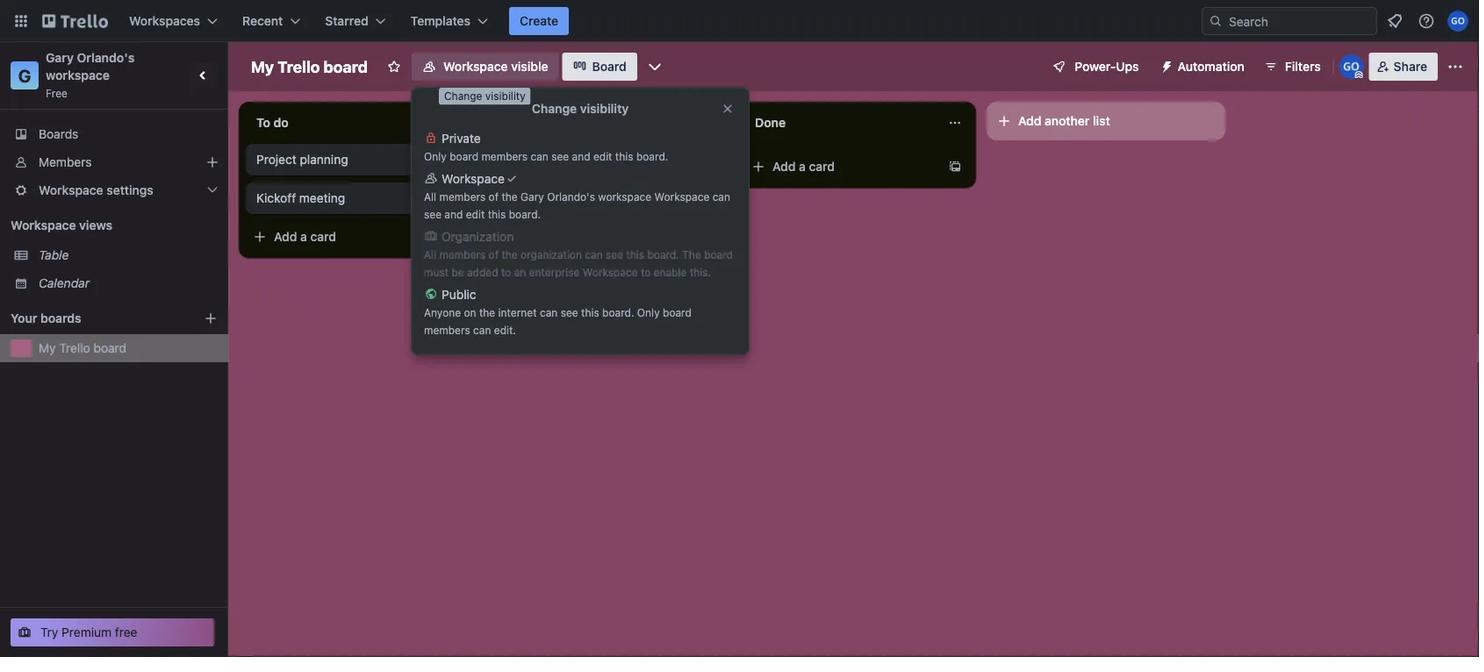 Task type: vqa. For each thing, say whether or not it's contained in the screenshot.
Mar 15
no



Task type: describe. For each thing, give the bounding box(es) containing it.
planning
[[300, 152, 348, 167]]

0 vertical spatial edit
[[593, 150, 612, 162]]

board link
[[562, 53, 637, 81]]

workspace settings
[[39, 183, 154, 198]]

see up all members of the gary orlando's workspace workspace can see and edit this board.
[[552, 150, 569, 162]]

gary orlando (garyorlando) image
[[1340, 54, 1364, 79]]

my trello board link
[[39, 340, 218, 357]]

0 horizontal spatial only
[[424, 150, 447, 162]]

2 to from the left
[[641, 266, 651, 278]]

boards link
[[0, 120, 228, 148]]

do
[[274, 115, 289, 130]]

primary element
[[0, 0, 1479, 42]]

Board name text field
[[242, 53, 377, 81]]

members inside anyone on the internet can see this board. only board members can edit.
[[424, 324, 470, 336]]

gary orlando's workspace free
[[46, 50, 138, 99]]

workspace inside all members of the gary orlando's workspace workspace can see and edit this board.
[[598, 191, 652, 203]]

trello inside text box
[[278, 57, 320, 76]]

members inside all members of the gary orlando's workspace workspace can see and edit this board.
[[439, 191, 486, 203]]

a for done
[[799, 159, 806, 174]]

board down "your boards with 1 items" element
[[94, 341, 127, 356]]

automation
[[1178, 59, 1245, 74]]

this inside all members of the organization can see this board. the board must be added to an enterprise workspace to enable this.
[[626, 248, 645, 261]]

my inside my trello board text box
[[251, 57, 274, 76]]

free
[[46, 87, 68, 99]]

add another list button
[[987, 102, 1226, 140]]

add a card button for to do
[[246, 223, 443, 251]]

the
[[682, 248, 701, 261]]

workspace visible button
[[412, 53, 559, 81]]

create from template… image
[[948, 160, 962, 174]]

the for organization
[[502, 248, 518, 261]]

anyone on the internet can see this board. only board members can edit.
[[424, 306, 692, 336]]

0 notifications image
[[1385, 11, 1406, 32]]

my inside my trello board link
[[39, 341, 56, 356]]

all for organization
[[424, 248, 436, 261]]

add a card for to do
[[274, 230, 336, 244]]

workspace for workspace settings
[[39, 183, 103, 198]]

0 horizontal spatial trello
[[59, 341, 90, 356]]

kickoff
[[256, 191, 296, 205]]

open information menu image
[[1418, 12, 1435, 30]]

1 to from the left
[[501, 266, 511, 278]]

be
[[452, 266, 464, 278]]

visible
[[511, 59, 548, 74]]

1 horizontal spatial change visibility
[[532, 101, 629, 116]]

1 horizontal spatial add a card
[[523, 159, 586, 174]]

add down the done
[[773, 159, 796, 174]]

must
[[424, 266, 449, 278]]

see inside all members of the gary orlando's workspace workspace can see and edit this board.
[[424, 208, 442, 220]]

workspace views
[[11, 218, 112, 233]]

your boards
[[11, 311, 81, 326]]

enterprise
[[529, 266, 580, 278]]

your
[[11, 311, 37, 326]]

workspaces button
[[119, 7, 228, 35]]

organization
[[521, 248, 582, 261]]

search image
[[1209, 14, 1223, 28]]

board down private
[[450, 150, 479, 162]]

and inside all members of the gary orlando's workspace workspace can see and edit this board.
[[445, 208, 463, 220]]

1 horizontal spatial a
[[550, 159, 557, 174]]

add a card for done
[[773, 159, 835, 174]]

gary inside all members of the gary orlando's workspace workspace can see and edit this board.
[[521, 191, 544, 203]]

share button
[[1369, 53, 1438, 81]]

workspace settings button
[[0, 176, 228, 205]]

filters button
[[1259, 53, 1326, 81]]

calendar
[[39, 276, 90, 291]]

this inside all members of the gary orlando's workspace workspace can see and edit this board.
[[488, 208, 506, 220]]

can inside all members of the organization can see this board. the board must be added to an enterprise workspace to enable this.
[[585, 248, 603, 261]]

workspace inside 'gary orlando's workspace free'
[[46, 68, 110, 83]]

add down kickoff
[[274, 230, 297, 244]]

boards
[[40, 311, 81, 326]]

see inside anyone on the internet can see this board. only board members can edit.
[[561, 306, 578, 319]]

settings
[[107, 183, 154, 198]]

card for done
[[809, 159, 835, 174]]

1 horizontal spatial change
[[532, 101, 577, 116]]

power-ups button
[[1040, 53, 1150, 81]]

calendar link
[[39, 275, 218, 292]]

to do
[[256, 115, 289, 130]]

templates
[[411, 14, 471, 28]]

members link
[[0, 148, 228, 176]]

table link
[[39, 247, 218, 264]]

enable
[[654, 266, 687, 278]]

anyone
[[424, 306, 461, 319]]

boards
[[39, 127, 78, 141]]

workspaces
[[129, 14, 200, 28]]

change inside tooltip
[[444, 90, 482, 102]]

starred
[[325, 14, 368, 28]]

on
[[464, 306, 476, 319]]

all members of the organization can see this board. the board must be added to an enterprise workspace to enable this.
[[424, 248, 733, 278]]

meeting
[[299, 191, 345, 205]]

workspace for workspace visible
[[443, 59, 508, 74]]

this member is an admin of this board. image
[[1355, 71, 1363, 79]]

workspace navigation collapse icon image
[[191, 63, 216, 88]]

g link
[[11, 61, 39, 90]]

private
[[442, 131, 481, 146]]

workspace for workspace
[[442, 172, 505, 186]]

try premium free button
[[11, 619, 214, 647]]

a for to do
[[300, 230, 307, 244]]

add another list
[[1018, 114, 1110, 128]]

1 horizontal spatial add a card button
[[495, 153, 692, 181]]

free
[[115, 626, 137, 640]]

table
[[39, 248, 69, 263]]

list
[[1093, 114, 1110, 128]]

board. inside all members of the organization can see this board. the board must be added to an enterprise workspace to enable this.
[[647, 248, 679, 261]]

power-
[[1075, 59, 1116, 74]]

the for workspace
[[502, 191, 518, 203]]

board inside all members of the organization can see this board. the board must be added to an enterprise workspace to enable this.
[[704, 248, 733, 261]]

show menu image
[[1447, 58, 1464, 76]]

add up all members of the gary orlando's workspace workspace can see and edit this board.
[[523, 159, 547, 174]]

automation button
[[1153, 53, 1255, 81]]

recent button
[[232, 7, 311, 35]]

internet
[[498, 306, 537, 319]]



Task type: locate. For each thing, give the bounding box(es) containing it.
add a card
[[523, 159, 586, 174], [773, 159, 835, 174], [274, 230, 336, 244]]

gary inside 'gary orlando's workspace free'
[[46, 50, 74, 65]]

a down kickoff meeting
[[300, 230, 307, 244]]

create
[[520, 14, 559, 28]]

0 horizontal spatial workspace
[[46, 68, 110, 83]]

edit up all members of the gary orlando's workspace workspace can see and edit this board.
[[593, 150, 612, 162]]

this left the
[[626, 248, 645, 261]]

filters
[[1285, 59, 1321, 74]]

1 horizontal spatial and
[[572, 150, 590, 162]]

members inside all members of the organization can see this board. the board must be added to an enterprise workspace to enable this.
[[439, 248, 486, 261]]

card down meeting
[[310, 230, 336, 244]]

power-ups
[[1075, 59, 1139, 74]]

edit inside all members of the gary orlando's workspace workspace can see and edit this board.
[[466, 208, 485, 220]]

0 vertical spatial workspace
[[46, 68, 110, 83]]

1 horizontal spatial my
[[251, 57, 274, 76]]

this inside anyone on the internet can see this board. only board members can edit.
[[581, 306, 599, 319]]

board. inside anyone on the internet can see this board. only board members can edit.
[[602, 306, 634, 319]]

orlando's inside 'gary orlando's workspace free'
[[77, 50, 135, 65]]

the up organization
[[502, 191, 518, 203]]

board.
[[636, 150, 668, 162], [509, 208, 541, 220], [647, 248, 679, 261], [602, 306, 634, 319]]

trello down the boards
[[59, 341, 90, 356]]

of up added
[[489, 248, 499, 261]]

1 horizontal spatial to
[[641, 266, 651, 278]]

kickoff meeting link
[[256, 190, 460, 207]]

card up all members of the gary orlando's workspace workspace can see and edit this board.
[[560, 159, 586, 174]]

add a card down the done
[[773, 159, 835, 174]]

try premium free
[[40, 626, 137, 640]]

workspace visible
[[443, 59, 548, 74]]

1 vertical spatial and
[[445, 208, 463, 220]]

orlando's inside all members of the gary orlando's workspace workspace can see and edit this board.
[[547, 191, 595, 203]]

0 horizontal spatial change visibility
[[444, 90, 526, 102]]

starred button
[[315, 7, 397, 35]]

0 horizontal spatial add a card
[[274, 230, 336, 244]]

kickoff meeting
[[256, 191, 345, 205]]

board inside text box
[[324, 57, 368, 76]]

a up all members of the gary orlando's workspace workspace can see and edit this board.
[[550, 159, 557, 174]]

1 vertical spatial workspace
[[598, 191, 652, 203]]

2 horizontal spatial add a card button
[[745, 153, 941, 181]]

2 horizontal spatial card
[[809, 159, 835, 174]]

0 horizontal spatial a
[[300, 230, 307, 244]]

workspace for workspace views
[[11, 218, 76, 233]]

workspace right enterprise
[[583, 266, 638, 278]]

orlando's down only board members can see and edit this board.
[[547, 191, 595, 203]]

1 vertical spatial gary
[[521, 191, 544, 203]]

premium
[[62, 626, 112, 640]]

0 vertical spatial the
[[502, 191, 518, 203]]

card
[[560, 159, 586, 174], [809, 159, 835, 174], [310, 230, 336, 244]]

add a card down kickoff meeting
[[274, 230, 336, 244]]

workspace up table
[[11, 218, 76, 233]]

1 horizontal spatial visibility
[[580, 101, 629, 116]]

a
[[550, 159, 557, 174], [799, 159, 806, 174], [300, 230, 307, 244]]

and
[[572, 150, 590, 162], [445, 208, 463, 220]]

the inside all members of the organization can see this board. the board must be added to an enterprise workspace to enable this.
[[502, 248, 518, 261]]

see up must at the left
[[424, 208, 442, 220]]

of inside all members of the organization can see this board. the board must be added to an enterprise workspace to enable this.
[[489, 248, 499, 261]]

try
[[40, 626, 58, 640]]

all inside all members of the gary orlando's workspace workspace can see and edit this board.
[[424, 191, 436, 203]]

members
[[481, 150, 528, 162], [439, 191, 486, 203], [439, 248, 486, 261], [424, 324, 470, 336]]

board
[[592, 59, 627, 74]]

workspace up "change visibility" tooltip
[[443, 59, 508, 74]]

1 vertical spatial the
[[502, 248, 518, 261]]

workspace up free
[[46, 68, 110, 83]]

this.
[[690, 266, 711, 278]]

gary orlando's workspace link
[[46, 50, 138, 83]]

trello
[[278, 57, 320, 76], [59, 341, 90, 356]]

create from template… image
[[450, 230, 464, 244]]

my down your boards
[[39, 341, 56, 356]]

and up all members of the gary orlando's workspace workspace can see and edit this board.
[[572, 150, 590, 162]]

0 horizontal spatial and
[[445, 208, 463, 220]]

card for to do
[[310, 230, 336, 244]]

star or unstar board image
[[387, 60, 401, 74]]

see
[[552, 150, 569, 162], [424, 208, 442, 220], [606, 248, 623, 261], [561, 306, 578, 319]]

2 horizontal spatial a
[[799, 159, 806, 174]]

see inside all members of the organization can see this board. the board must be added to an enterprise workspace to enable this.
[[606, 248, 623, 261]]

workspace inside all members of the organization can see this board. the board must be added to an enterprise workspace to enable this.
[[583, 266, 638, 278]]

orlando's
[[77, 50, 135, 65], [547, 191, 595, 203]]

see down all members of the gary orlando's workspace workspace can see and edit this board.
[[606, 248, 623, 261]]

trello down recent 'popup button'
[[278, 57, 320, 76]]

2 horizontal spatial add a card
[[773, 159, 835, 174]]

board up this.
[[704, 248, 733, 261]]

sm image
[[1153, 53, 1178, 77]]

change down workspace visible button at top left
[[444, 90, 482, 102]]

added
[[467, 266, 498, 278]]

all inside all members of the organization can see this board. the board must be added to an enterprise workspace to enable this.
[[424, 248, 436, 261]]

0 vertical spatial my
[[251, 57, 274, 76]]

0 vertical spatial all
[[424, 191, 436, 203]]

board
[[324, 57, 368, 76], [450, 150, 479, 162], [704, 248, 733, 261], [663, 306, 692, 319], [94, 341, 127, 356]]

my trello board down 'starred'
[[251, 57, 368, 76]]

1 horizontal spatial workspace
[[598, 191, 652, 203]]

add a card button down done text box on the top of page
[[745, 153, 941, 181]]

this down all members of the organization can see this board. the board must be added to an enterprise workspace to enable this.
[[581, 306, 599, 319]]

Search field
[[1223, 8, 1377, 34]]

visibility down 'board' link
[[580, 101, 629, 116]]

1 vertical spatial edit
[[466, 208, 485, 220]]

an
[[514, 266, 526, 278]]

to
[[501, 266, 511, 278], [641, 266, 651, 278]]

to left an at the top of page
[[501, 266, 511, 278]]

can inside all members of the gary orlando's workspace workspace can see and edit this board.
[[713, 191, 730, 203]]

only
[[424, 150, 447, 162], [637, 306, 660, 319]]

add left another
[[1018, 114, 1042, 128]]

add a card button up all members of the gary orlando's workspace workspace can see and edit this board.
[[495, 153, 692, 181]]

0 vertical spatial and
[[572, 150, 590, 162]]

my trello board down "your boards with 1 items" element
[[39, 341, 127, 356]]

can
[[531, 150, 549, 162], [713, 191, 730, 203], [585, 248, 603, 261], [540, 306, 558, 319], [473, 324, 491, 336]]

1 horizontal spatial orlando's
[[547, 191, 595, 203]]

change up only board members can see and edit this board.
[[532, 101, 577, 116]]

2 vertical spatial the
[[479, 306, 495, 319]]

my trello board inside text box
[[251, 57, 368, 76]]

Done text field
[[745, 109, 938, 137]]

members up 'be' on the left of the page
[[439, 248, 486, 261]]

of for workspace
[[489, 191, 499, 203]]

templates button
[[400, 7, 499, 35]]

add a card button for done
[[745, 153, 941, 181]]

1 vertical spatial my
[[39, 341, 56, 356]]

1 of from the top
[[489, 191, 499, 203]]

workspace
[[46, 68, 110, 83], [598, 191, 652, 203]]

1 horizontal spatial card
[[560, 159, 586, 174]]

members
[[39, 155, 92, 169]]

edit up organization
[[466, 208, 485, 220]]

the up an at the top of page
[[502, 248, 518, 261]]

1 vertical spatial orlando's
[[547, 191, 595, 203]]

1 horizontal spatial only
[[637, 306, 660, 319]]

To do text field
[[246, 109, 439, 137]]

visibility down workspace visible
[[485, 90, 526, 102]]

workspace inside workspace visible button
[[443, 59, 508, 74]]

0 horizontal spatial change
[[444, 90, 482, 102]]

1 vertical spatial all
[[424, 248, 436, 261]]

the right on
[[479, 306, 495, 319]]

0 horizontal spatial my trello board
[[39, 341, 127, 356]]

gary up free
[[46, 50, 74, 65]]

back to home image
[[42, 7, 108, 35]]

change
[[444, 90, 482, 102], [532, 101, 577, 116]]

orlando's down back to home image
[[77, 50, 135, 65]]

this up all members of the gary orlando's workspace workspace can see and edit this board.
[[615, 150, 633, 162]]

add
[[1018, 114, 1042, 128], [523, 159, 547, 174], [773, 159, 796, 174], [274, 230, 297, 244]]

only down private
[[424, 150, 447, 162]]

workspace up the
[[655, 191, 710, 203]]

0 horizontal spatial add a card button
[[246, 223, 443, 251]]

my down recent on the left of the page
[[251, 57, 274, 76]]

share
[[1394, 59, 1428, 74]]

0 horizontal spatial my
[[39, 341, 56, 356]]

edit.
[[494, 324, 516, 336]]

gary down only board members can see and edit this board.
[[521, 191, 544, 203]]

0 horizontal spatial card
[[310, 230, 336, 244]]

board. inside all members of the gary orlando's workspace workspace can see and edit this board.
[[509, 208, 541, 220]]

see down enterprise
[[561, 306, 578, 319]]

card down done text box on the top of page
[[809, 159, 835, 174]]

1 horizontal spatial gary
[[521, 191, 544, 203]]

board inside anyone on the internet can see this board. only board members can edit.
[[663, 306, 692, 319]]

workspace
[[443, 59, 508, 74], [442, 172, 505, 186], [39, 183, 103, 198], [655, 191, 710, 203], [11, 218, 76, 233], [583, 266, 638, 278]]

0 vertical spatial my trello board
[[251, 57, 368, 76]]

members down "change visibility" tooltip
[[481, 150, 528, 162]]

only down enable
[[637, 306, 660, 319]]

1 vertical spatial only
[[637, 306, 660, 319]]

project planning
[[256, 152, 348, 167]]

customize views image
[[646, 58, 664, 76]]

change visibility tooltip
[[439, 88, 531, 105]]

1 all from the top
[[424, 191, 436, 203]]

add a card up all members of the gary orlando's workspace workspace can see and edit this board.
[[523, 159, 586, 174]]

0 vertical spatial gary
[[46, 50, 74, 65]]

workspace inside workspace settings dropdown button
[[39, 183, 103, 198]]

views
[[79, 218, 112, 233]]

workspace up all members of the organization can see this board. the board must be added to an enterprise workspace to enable this.
[[598, 191, 652, 203]]

add board image
[[204, 312, 218, 326]]

all members of the gary orlando's workspace workspace can see and edit this board.
[[424, 191, 730, 220]]

add a card button down kickoff meeting link
[[246, 223, 443, 251]]

0 horizontal spatial visibility
[[485, 90, 526, 102]]

add inside add another list button
[[1018, 114, 1042, 128]]

this up organization
[[488, 208, 506, 220]]

0 vertical spatial orlando's
[[77, 50, 135, 65]]

gary
[[46, 50, 74, 65], [521, 191, 544, 203]]

g
[[18, 65, 31, 86]]

visibility inside "change visibility" tooltip
[[485, 90, 526, 102]]

create button
[[509, 7, 569, 35]]

project planning link
[[256, 151, 460, 169]]

change visibility down 'board' link
[[532, 101, 629, 116]]

your boards with 1 items element
[[11, 308, 177, 329]]

0 horizontal spatial edit
[[466, 208, 485, 220]]

to left enable
[[641, 266, 651, 278]]

organization
[[442, 230, 514, 244]]

members down anyone
[[424, 324, 470, 336]]

of
[[489, 191, 499, 203], [489, 248, 499, 261]]

1 vertical spatial of
[[489, 248, 499, 261]]

0 horizontal spatial orlando's
[[77, 50, 135, 65]]

close popover image
[[721, 102, 735, 116]]

1 horizontal spatial edit
[[593, 150, 612, 162]]

members up create from template… icon
[[439, 191, 486, 203]]

all for workspace
[[424, 191, 436, 203]]

public
[[442, 288, 476, 302]]

of inside all members of the gary orlando's workspace workspace can see and edit this board.
[[489, 191, 499, 203]]

ups
[[1116, 59, 1139, 74]]

0 vertical spatial trello
[[278, 57, 320, 76]]

and up create from template… icon
[[445, 208, 463, 220]]

recent
[[242, 14, 283, 28]]

board down enable
[[663, 306, 692, 319]]

a down done text box on the top of page
[[799, 159, 806, 174]]

1 vertical spatial my trello board
[[39, 341, 127, 356]]

the inside anyone on the internet can see this board. only board members can edit.
[[479, 306, 495, 319]]

workspace down private
[[442, 172, 505, 186]]

change visibility
[[444, 90, 526, 102], [532, 101, 629, 116]]

0 vertical spatial of
[[489, 191, 499, 203]]

1 horizontal spatial trello
[[278, 57, 320, 76]]

board down 'starred'
[[324, 57, 368, 76]]

add a card button
[[495, 153, 692, 181], [745, 153, 941, 181], [246, 223, 443, 251]]

done
[[755, 115, 786, 130]]

0 horizontal spatial gary
[[46, 50, 74, 65]]

switch to… image
[[12, 12, 30, 30]]

change visibility down workspace visible button at top left
[[444, 90, 526, 102]]

0 horizontal spatial to
[[501, 266, 511, 278]]

edit
[[593, 150, 612, 162], [466, 208, 485, 220]]

to
[[256, 115, 270, 130]]

change visibility inside tooltip
[[444, 90, 526, 102]]

only inside anyone on the internet can see this board. only board members can edit.
[[637, 306, 660, 319]]

1 vertical spatial trello
[[59, 341, 90, 356]]

of up organization
[[489, 191, 499, 203]]

project
[[256, 152, 297, 167]]

of for organization
[[489, 248, 499, 261]]

only board members can see and edit this board.
[[424, 150, 668, 162]]

another
[[1045, 114, 1090, 128]]

the inside all members of the gary orlando's workspace workspace can see and edit this board.
[[502, 191, 518, 203]]

workspace inside all members of the gary orlando's workspace workspace can see and edit this board.
[[655, 191, 710, 203]]

gary orlando (garyorlando) image
[[1448, 11, 1469, 32]]

2 of from the top
[[489, 248, 499, 261]]

1 horizontal spatial my trello board
[[251, 57, 368, 76]]

workspace down "members"
[[39, 183, 103, 198]]

2 all from the top
[[424, 248, 436, 261]]

my trello board
[[251, 57, 368, 76], [39, 341, 127, 356]]

0 vertical spatial only
[[424, 150, 447, 162]]



